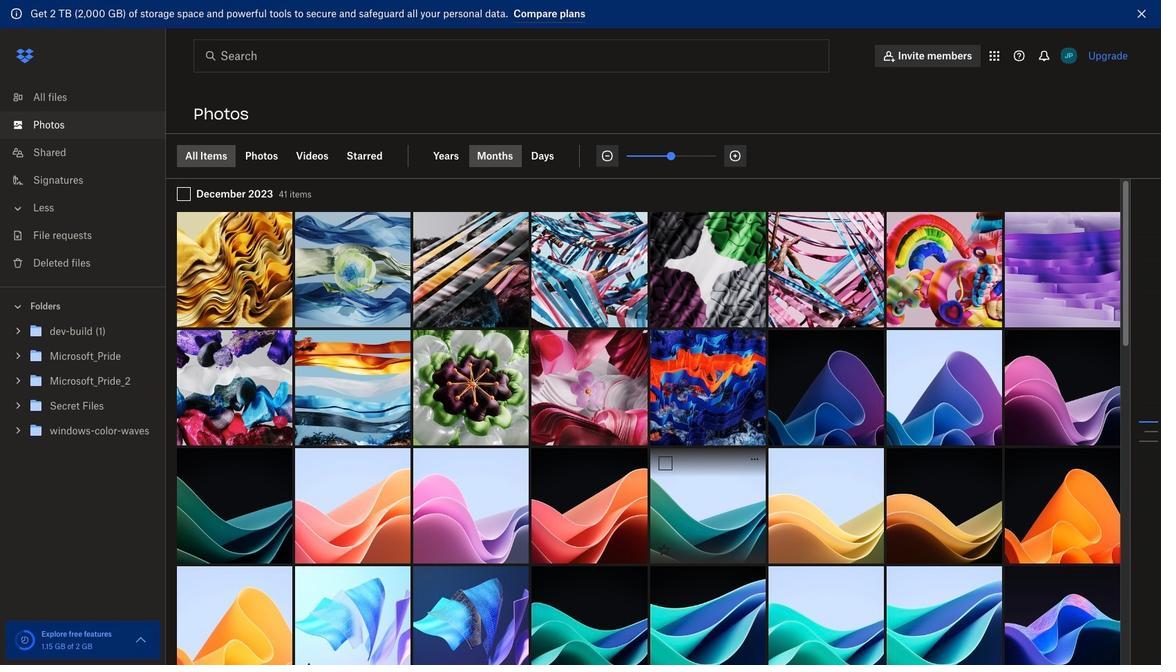 Task type: vqa. For each thing, say whether or not it's contained in the screenshot.
DROPBOX link associated with requests
no



Task type: describe. For each thing, give the bounding box(es) containing it.
image - 03-blue_purple_lm-4k.png 12/5/2023, 2:20:22 pm image
[[887, 330, 1003, 446]]

image - 02-wave_dm-4k.png 12/5/2023, 2:19:13 pm image
[[1005, 567, 1121, 666]]

image - 04-pink_orange_dm-4k.png 12/5/2023, 2:20:04 pm image
[[532, 449, 648, 564]]

image - pridewallpaper.png 12/5/2023, 2:22:29 pm image
[[887, 212, 1003, 328]]

image - multisexual_4k.png 12/5/2023, 2:22:11 pm image
[[177, 330, 293, 446]]

image - 01-purple_lm-4k.png 12/5/2023, 2:20:08 pm image
[[414, 449, 529, 564]]

image - 07-green_blue_dm-4k.png 12/5/2023, 2:19:26 pm image
[[650, 567, 766, 666]]

less image
[[11, 202, 25, 215]]

Search in folder "Dropbox" text field
[[221, 47, 801, 64]]

image - 03-devhome_dm-4k.png 12/5/2023, 2:19:35 pm image
[[414, 567, 529, 666]]

image - diamoric_4k.png 12/5/2023, 2:21:27 pm image
[[414, 330, 529, 446]]

image - 07-green_blue_lm-4k.png 12/5/2023, 2:19:16 pm image
[[887, 567, 1003, 666]]

image - 02-green_blue_dm-4k.png 12/5/2023, 2:20:17 pm image
[[177, 449, 293, 564]]

image - aromanticasexual_4k.png 12/5/2023, 2:21:57 pm image
[[295, 330, 411, 446]]

image - greenblue.png 12/5/2023, 2:23:30 pm image
[[295, 212, 411, 328]]

image - 02-green_blue_lm-4k.png 12/5/2023, 2:20:03 pm image
[[650, 449, 766, 564]]

image - androgynous new 4k.png 12/5/2023, 2:22:18 pm image
[[1005, 212, 1121, 328]]

image - transmasculine_4k.png 12/5/2023, 2:23:06 pm image
[[532, 212, 648, 328]]



Task type: locate. For each thing, give the bounding box(es) containing it.
image - 05-orange_lm-4k.png 12/5/2023, 2:19:45 pm image
[[177, 567, 293, 666]]

list item
[[0, 111, 166, 139]]

image - 08-green_blue_lm-4k.png 12/5/2023, 2:19:23 pm image
[[769, 567, 884, 666]]

2 tab list from the left
[[425, 145, 580, 167]]

list
[[0, 75, 166, 287]]

image - 06-yellow_dm-4k.png 12/5/2023, 2:19:53 pm image
[[887, 449, 1003, 564]]

image - transneutral_4k.png 12/5/2023, 2:23:34 pm image
[[177, 212, 293, 328]]

quota usage progress bar
[[14, 630, 36, 652]]

alert
[[0, 0, 1162, 28]]

image - 08-green_blue_dm-4k.png 12/5/2023, 2:19:30 pm image
[[532, 567, 648, 666]]

image - 05-orange_dm-4k.png 12/5/2023, 2:19:50 pm image
[[1005, 449, 1121, 564]]

image - sapphic_4k.png 12/5/2023, 2:21:12 pm image
[[532, 330, 648, 446]]

1 tab list from the left
[[177, 145, 408, 167]]

1 horizontal spatial tab list
[[425, 145, 580, 167]]

image - transfeminine_4k.png 12/5/2023, 2:22:40 pm image
[[769, 212, 884, 328]]

0 horizontal spatial tab list
[[177, 145, 408, 167]]

image - 03-blue_purple_dm-4k.png 12/5/2023, 2:20:29 pm image
[[769, 330, 884, 446]]

image - 06-yellow_lm-4k.png 12/5/2023, 2:20:00 pm image
[[769, 449, 884, 564]]

group
[[0, 316, 166, 454]]

image - aspec_4k.png 12/5/2023, 2:22:55 pm image
[[650, 212, 766, 328]]

image - 01-purple_dm-4k.png 12/5/2023, 2:20:21 pm image
[[1005, 330, 1121, 446]]

image - 04-pink_orange_lm-4k.png 12/5/2023, 2:20:14 pm image
[[295, 449, 411, 564]]

dropbox image
[[11, 42, 39, 69]]

Photo Zoom Slider range field
[[627, 155, 716, 157]]

image - multigender_4k.png 12/5/2023, 2:20:59 pm image
[[650, 330, 766, 446]]

image - 03-devhome_lm-4k.png 12/5/2023, 2:19:43 pm image
[[295, 567, 411, 666]]

image - demifluidnew_4k.png 12/5/2023, 2:23:22 pm image
[[414, 212, 529, 328]]

tab list
[[177, 145, 408, 167], [425, 145, 580, 167]]



